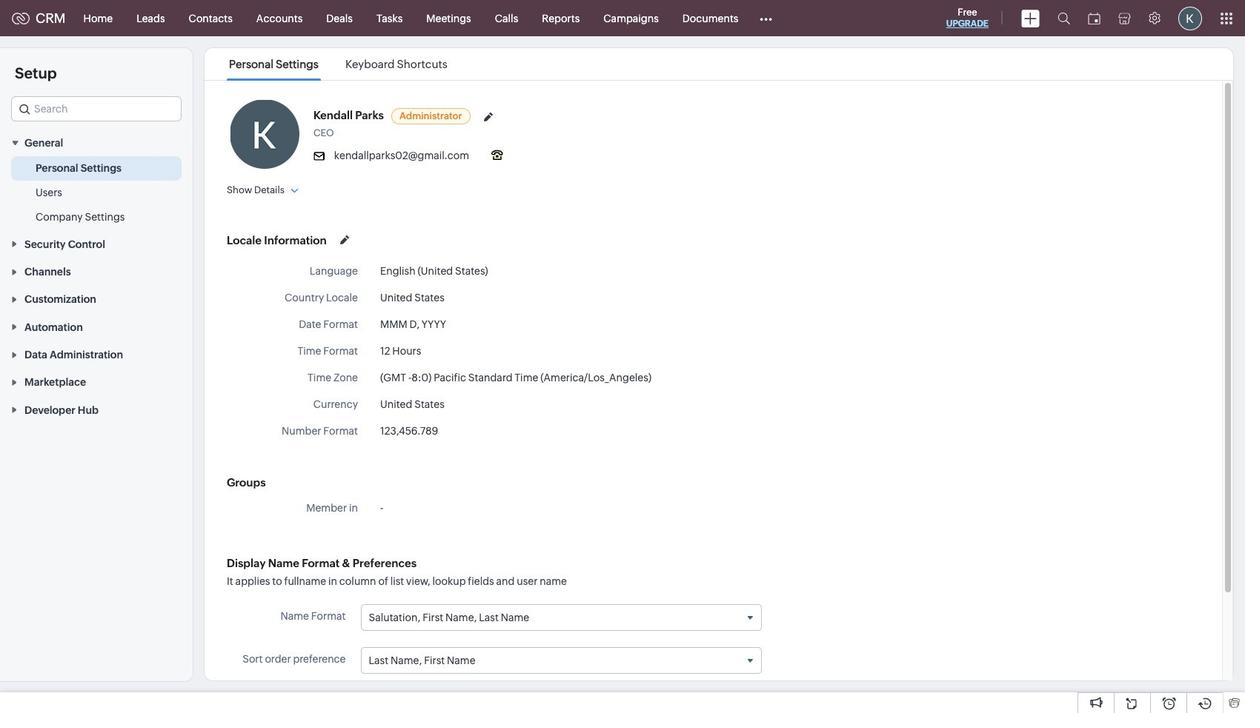 Task type: vqa. For each thing, say whether or not it's contained in the screenshot.
Search image
yes



Task type: describe. For each thing, give the bounding box(es) containing it.
create menu image
[[1021, 9, 1040, 27]]

none field the search
[[11, 96, 182, 122]]



Task type: locate. For each thing, give the bounding box(es) containing it.
list
[[216, 48, 461, 80]]

profile image
[[1179, 6, 1202, 30]]

region
[[0, 157, 193, 230]]

Search text field
[[12, 97, 181, 121]]

profile element
[[1170, 0, 1211, 36]]

Other Modules field
[[750, 6, 782, 30]]

logo image
[[12, 12, 30, 24]]

search image
[[1058, 12, 1070, 24]]

calendar image
[[1088, 12, 1101, 24]]

create menu element
[[1013, 0, 1049, 36]]

None field
[[11, 96, 182, 122], [361, 606, 761, 631], [361, 649, 761, 674], [361, 606, 761, 631], [361, 649, 761, 674]]

search element
[[1049, 0, 1079, 36]]



